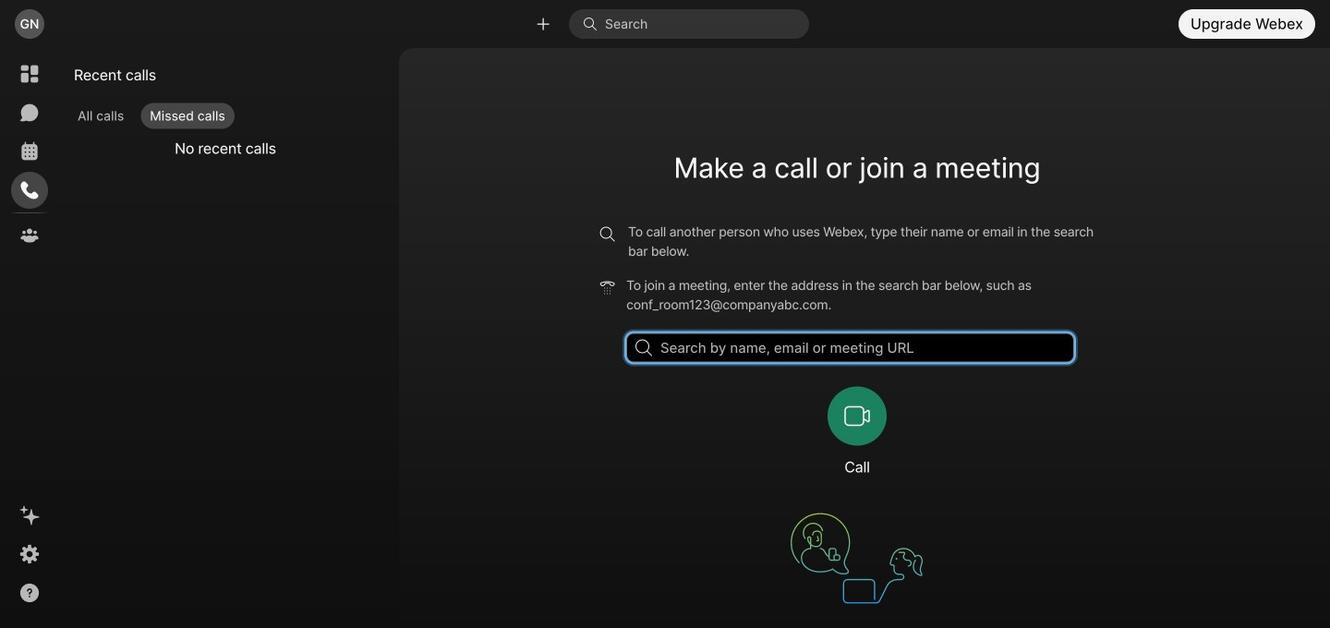 Task type: describe. For each thing, give the bounding box(es) containing it.
search_18 image
[[636, 340, 652, 356]]



Task type: locate. For each thing, give the bounding box(es) containing it.
tab list
[[65, 103, 397, 131]]

navigation
[[0, 48, 59, 628]]

Add people by name or email text field
[[626, 333, 1074, 363]]

webex tab list
[[11, 55, 48, 254]]



Task type: vqa. For each thing, say whether or not it's contained in the screenshot.
navigation
yes



